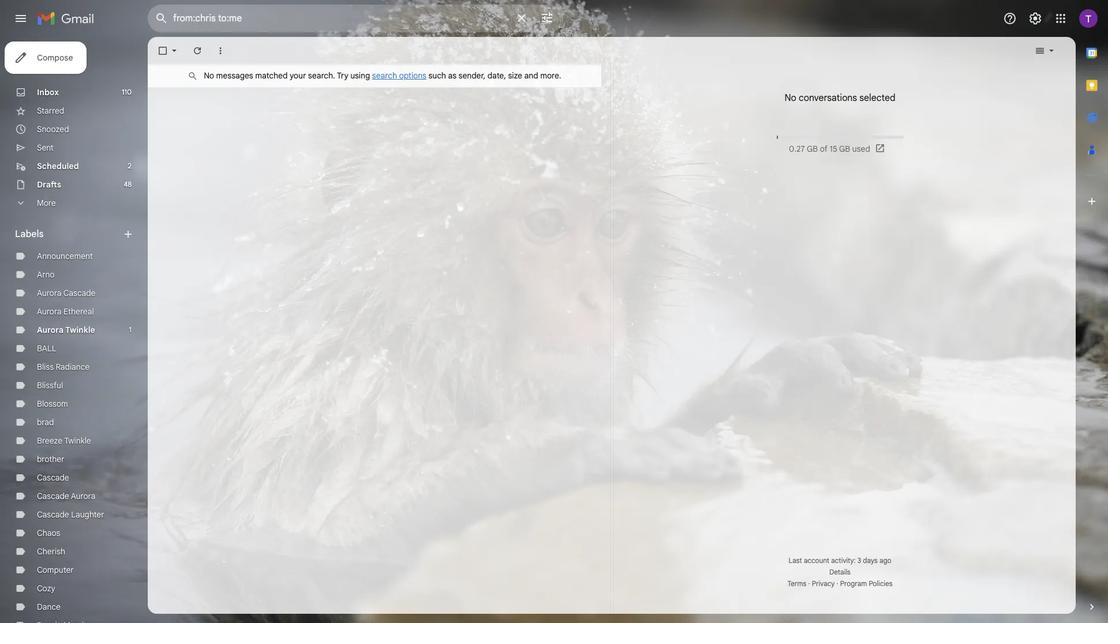 Task type: describe. For each thing, give the bounding box(es) containing it.
aurora cascade
[[37, 288, 95, 298]]

advanced search options image
[[536, 6, 559, 29]]

3
[[858, 557, 861, 565]]

2 · from the left
[[837, 580, 839, 588]]

snoozed link
[[37, 124, 69, 135]]

aurora twinkle
[[37, 325, 95, 335]]

bliss radiance
[[37, 362, 90, 372]]

cherish
[[37, 547, 65, 557]]

such
[[429, 70, 446, 81]]

compose button
[[5, 42, 87, 74]]

ball link
[[37, 343, 56, 354]]

aurora for aurora cascade
[[37, 288, 61, 298]]

of
[[820, 144, 828, 154]]

privacy link
[[812, 580, 835, 588]]

blossom link
[[37, 399, 68, 409]]

0.27 gb of 15 gb used
[[789, 144, 871, 154]]

sent
[[37, 143, 54, 153]]

twinkle for aurora twinkle
[[65, 325, 95, 335]]

details
[[830, 568, 851, 577]]

drafts
[[37, 180, 61, 190]]

no conversations selected main content
[[148, 37, 1076, 614]]

aurora up laughter
[[71, 491, 95, 502]]

cascade laughter link
[[37, 510, 104, 520]]

48
[[124, 180, 132, 189]]

gmail image
[[37, 7, 100, 30]]

privacy
[[812, 580, 835, 588]]

labels heading
[[15, 229, 122, 240]]

snoozed
[[37, 124, 69, 135]]

scheduled link
[[37, 161, 79, 171]]

blissful link
[[37, 380, 63, 391]]

drafts link
[[37, 180, 61, 190]]

starred link
[[37, 106, 64, 116]]

brother link
[[37, 454, 64, 465]]

more
[[37, 198, 56, 208]]

starred
[[37, 106, 64, 116]]

as
[[448, 70, 457, 81]]

cascade aurora
[[37, 491, 95, 502]]

clear search image
[[510, 6, 533, 29]]

cascade for cascade laughter
[[37, 510, 69, 520]]

last account activity: 3 days ago details terms · privacy · program policies
[[788, 557, 893, 588]]

policies
[[869, 580, 893, 588]]

cozy link
[[37, 584, 55, 594]]

try
[[337, 70, 349, 81]]

conversations
[[799, 92, 857, 104]]

last
[[789, 557, 802, 565]]

bliss radiance link
[[37, 362, 90, 372]]

1
[[129, 326, 132, 334]]

more image
[[215, 45, 226, 57]]

search
[[372, 70, 397, 81]]

blossom
[[37, 399, 68, 409]]

cascade for cascade aurora
[[37, 491, 69, 502]]

dance
[[37, 602, 61, 613]]

breeze
[[37, 436, 62, 446]]

cascade link
[[37, 473, 69, 483]]

1 · from the left
[[809, 580, 810, 588]]

cozy
[[37, 584, 55, 594]]

terms
[[788, 580, 807, 588]]

aurora ethereal link
[[37, 307, 94, 317]]

brad
[[37, 417, 54, 428]]

matched
[[255, 70, 288, 81]]

ago
[[880, 557, 892, 565]]

your
[[290, 70, 306, 81]]

computer link
[[37, 565, 74, 576]]

account
[[804, 557, 830, 565]]

program
[[840, 580, 867, 588]]

aurora for aurora twinkle
[[37, 325, 64, 335]]

chaos
[[37, 528, 60, 539]]

no for no conversations selected
[[785, 92, 797, 104]]

1 gb from the left
[[807, 144, 818, 154]]

announcement
[[37, 251, 93, 262]]

ball
[[37, 343, 56, 354]]

dance link
[[37, 602, 61, 613]]

search mail image
[[151, 8, 172, 29]]

0.27
[[789, 144, 805, 154]]



Task type: vqa. For each thing, say whether or not it's contained in the screenshot.
the middle by
no



Task type: locate. For each thing, give the bounding box(es) containing it.
aurora for aurora ethereal
[[37, 307, 61, 317]]

cascade up the ethereal
[[63, 288, 95, 298]]

cherish link
[[37, 547, 65, 557]]

laughter
[[71, 510, 104, 520]]

1 horizontal spatial no
[[785, 92, 797, 104]]

date,
[[488, 70, 506, 81]]

None checkbox
[[157, 45, 169, 57]]

breeze twinkle link
[[37, 436, 91, 446]]

options
[[399, 70, 427, 81]]

tab list
[[1076, 37, 1108, 582]]

activity:
[[831, 557, 856, 565]]

2 gb from the left
[[839, 144, 851, 154]]

none checkbox inside no conversations selected main content
[[157, 45, 169, 57]]

no for no messages matched your search. try using search options such as sender, date, size and more.
[[204, 70, 214, 81]]

program policies link
[[840, 580, 893, 588]]

no
[[204, 70, 214, 81], [785, 92, 797, 104]]

search options link
[[372, 70, 427, 81]]

announcement link
[[37, 251, 93, 262]]

twinkle for breeze twinkle
[[64, 436, 91, 446]]

aurora down arno link
[[37, 288, 61, 298]]

breeze twinkle
[[37, 436, 91, 446]]

no left messages
[[204, 70, 214, 81]]

aurora ethereal
[[37, 307, 94, 317]]

sent link
[[37, 143, 54, 153]]

brother
[[37, 454, 64, 465]]

15
[[830, 144, 838, 154]]

0 vertical spatial no
[[204, 70, 214, 81]]

gb left of
[[807, 144, 818, 154]]

cascade aurora link
[[37, 491, 95, 502]]

twinkle down the ethereal
[[65, 325, 95, 335]]

blissful
[[37, 380, 63, 391]]

using
[[351, 70, 370, 81]]

details link
[[830, 568, 851, 577]]

no left conversations
[[785, 92, 797, 104]]

cascade
[[63, 288, 95, 298], [37, 473, 69, 483], [37, 491, 69, 502], [37, 510, 69, 520]]

brad link
[[37, 417, 54, 428]]

refresh image
[[192, 45, 203, 57]]

support image
[[1003, 12, 1017, 25]]

bliss
[[37, 362, 54, 372]]

1 vertical spatial twinkle
[[64, 436, 91, 446]]

main menu image
[[14, 12, 28, 25]]

·
[[809, 580, 810, 588], [837, 580, 839, 588]]

0 vertical spatial twinkle
[[65, 325, 95, 335]]

0 horizontal spatial gb
[[807, 144, 818, 154]]

settings image
[[1029, 12, 1043, 25]]

110
[[122, 88, 132, 96]]

follow link to manage storage image
[[875, 143, 887, 155]]

0 horizontal spatial ·
[[809, 580, 810, 588]]

no conversations selected
[[785, 92, 896, 104]]

aurora up ball link
[[37, 325, 64, 335]]

labels navigation
[[0, 37, 148, 623]]

1 horizontal spatial gb
[[839, 144, 851, 154]]

0 horizontal spatial no
[[204, 70, 214, 81]]

cascade up chaos
[[37, 510, 69, 520]]

cascade down cascade link
[[37, 491, 69, 502]]

radiance
[[56, 362, 90, 372]]

and
[[525, 70, 538, 81]]

aurora up aurora twinkle link at bottom
[[37, 307, 61, 317]]

1 horizontal spatial ·
[[837, 580, 839, 588]]

selected
[[860, 92, 896, 104]]

more.
[[540, 70, 561, 81]]

aurora cascade link
[[37, 288, 95, 298]]

no messages matched your search. try using search options such as sender, date, size and more.
[[204, 70, 561, 81]]

2
[[128, 162, 132, 170]]

None search field
[[148, 5, 563, 32]]

terms link
[[788, 580, 807, 588]]

aurora
[[37, 288, 61, 298], [37, 307, 61, 317], [37, 325, 64, 335], [71, 491, 95, 502]]

messages
[[216, 70, 253, 81]]

arno
[[37, 270, 55, 280]]

twinkle right breeze
[[64, 436, 91, 446]]

· right 'terms'
[[809, 580, 810, 588]]

cascade for cascade link
[[37, 473, 69, 483]]

days
[[863, 557, 878, 565]]

labels
[[15, 229, 44, 240]]

sender,
[[459, 70, 486, 81]]

gb right 15
[[839, 144, 851, 154]]

inbox
[[37, 87, 59, 98]]

size
[[508, 70, 522, 81]]

Search mail text field
[[173, 13, 508, 24]]

chaos link
[[37, 528, 60, 539]]

toggle split pane mode image
[[1035, 45, 1046, 57]]

scheduled
[[37, 161, 79, 171]]

more button
[[0, 194, 139, 212]]

used
[[853, 144, 871, 154]]

cascade down brother
[[37, 473, 69, 483]]

inbox link
[[37, 87, 59, 98]]

· down details link
[[837, 580, 839, 588]]

ethereal
[[64, 307, 94, 317]]

computer
[[37, 565, 74, 576]]

1 vertical spatial no
[[785, 92, 797, 104]]

twinkle
[[65, 325, 95, 335], [64, 436, 91, 446]]

search.
[[308, 70, 335, 81]]

cascade laughter
[[37, 510, 104, 520]]

compose
[[37, 53, 73, 63]]

arno link
[[37, 270, 55, 280]]



